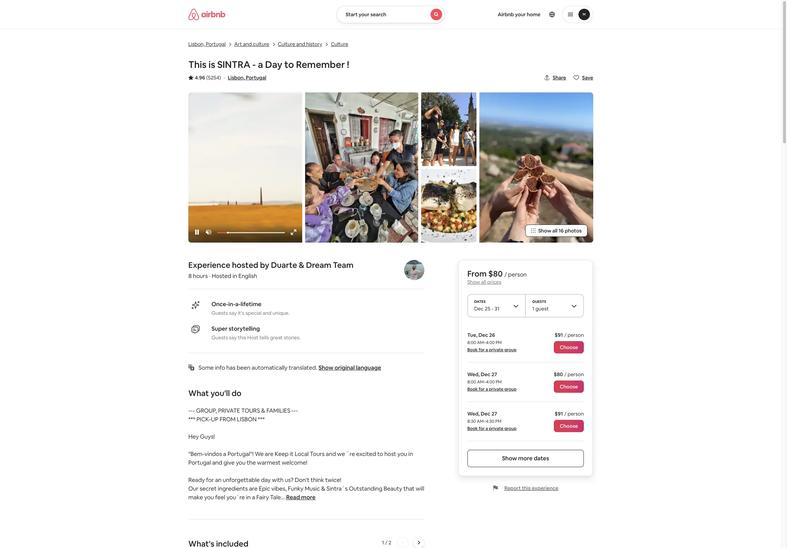 Task type: locate. For each thing, give the bounding box(es) containing it.
2 your from the left
[[515, 11, 526, 18]]

keep
[[275, 451, 289, 458]]

book down "tue,"
[[467, 347, 478, 353]]

group for wed, dec 27 8:30 am–4:30 pm book for a private group
[[504, 426, 517, 432]]

a inside tue, dec 26 8:00 am–4:00 pm book for a private group
[[486, 347, 488, 353]]

that
[[403, 485, 415, 493]]

2 culture from the left
[[331, 41, 348, 47]]

our
[[188, 485, 198, 493]]

0 vertical spatial portugal
[[206, 41, 226, 47]]

1 pm from the top
[[496, 340, 502, 346]]

0 vertical spatial book
[[467, 347, 478, 353]]

show left 16
[[538, 228, 551, 234]]

beauty
[[384, 485, 402, 493]]

1 horizontal spatial are
[[265, 451, 273, 458]]

your right start
[[359, 11, 369, 18]]

all left 16
[[552, 228, 557, 234]]

0 vertical spatial 8:00
[[467, 340, 476, 346]]

a up wed, dec 27 8:00 am–4:00 pm book for a private group
[[486, 347, 488, 353]]

8:00 inside tue, dec 26 8:00 am–4:00 pm book for a private group
[[467, 340, 476, 346]]

1 group from the top
[[504, 347, 517, 353]]

learn more about the host, duarte & dream team. image
[[404, 260, 425, 281], [404, 260, 425, 281]]

stories.
[[284, 335, 301, 341]]

1 vertical spatial group
[[504, 387, 517, 393]]

2 book from the top
[[467, 387, 478, 393]]

1 horizontal spatial in
[[246, 494, 251, 502]]

culture for culture
[[331, 41, 348, 47]]

27 down tue, dec 26 8:00 am–4:00 pm book for a private group at the bottom of the page
[[491, 372, 497, 378]]

0 horizontal spatial to
[[284, 59, 294, 71]]

your for start
[[359, 11, 369, 18]]

a left day
[[258, 59, 263, 71]]

in
[[233, 273, 237, 280], [408, 451, 413, 458], [246, 494, 251, 502]]

1 horizontal spatial culture
[[331, 41, 348, 47]]

2 vertical spatial book for a private group link
[[467, 426, 517, 432]]

1 choose from the top
[[560, 345, 578, 351]]

pm for tue, dec 26 8:00 am–4:00 pm book for a private group
[[496, 340, 502, 346]]

private for wed, dec 27 8:30 am–4:30 pm book for a private group
[[489, 426, 503, 432]]

tours
[[310, 451, 325, 458]]

0 vertical spatial pm
[[496, 340, 502, 346]]

english
[[238, 273, 257, 280]]

2 horizontal spatial in
[[408, 451, 413, 458]]

say down storytelling
[[229, 335, 237, 341]]

you´re
[[226, 494, 245, 502]]

2 book for a private group link from the top
[[467, 387, 517, 393]]

27
[[491, 372, 497, 378], [491, 411, 497, 418]]

more
[[518, 455, 533, 463], [301, 494, 315, 502]]

experience photo 1 image
[[305, 93, 418, 243], [305, 93, 418, 243]]

pm inside wed, dec 27 8:30 am–4:30 pm book for a private group
[[495, 419, 501, 425]]

2 wed, from the top
[[467, 411, 480, 418]]

art and culture
[[234, 41, 269, 47]]

· right hours
[[209, 273, 211, 280]]

private down am–4:30
[[489, 426, 503, 432]]

this
[[188, 59, 206, 71]]

2 choose from the top
[[560, 384, 578, 390]]

0 vertical spatial to
[[284, 59, 294, 71]]

guests down super
[[211, 335, 228, 341]]

1 vertical spatial 8:00
[[467, 380, 476, 385]]

*** down tours at the bottom
[[258, 416, 265, 424]]

more left dates
[[518, 455, 533, 463]]

1 left 2
[[382, 540, 384, 547]]

dec down tue, dec 26 8:00 am–4:00 pm book for a private group at the bottom of the page
[[481, 372, 490, 378]]

give
[[223, 459, 235, 467]]

profile element
[[454, 0, 593, 29]]

has
[[226, 364, 235, 372]]

unique.
[[273, 310, 289, 317]]

tours
[[241, 407, 260, 415]]

0 horizontal spatial you
[[204, 494, 214, 502]]

1 vertical spatial private
[[489, 387, 503, 393]]

1 vertical spatial you
[[236, 459, 246, 467]]

3 group from the top
[[504, 426, 517, 432]]

group,
[[196, 407, 217, 415]]

1 culture from the left
[[278, 41, 295, 47]]

are
[[265, 451, 273, 458], [249, 485, 258, 493]]

a up give
[[223, 451, 226, 458]]

person for wed, dec 27 8:30 am–4:30 pm book for a private group
[[568, 411, 584, 418]]

wed, inside wed, dec 27 8:00 am–4:00 pm book for a private group
[[467, 372, 480, 378]]

0 vertical spatial all
[[552, 228, 557, 234]]

an
[[215, 477, 222, 484]]

a left fairy
[[252, 494, 255, 502]]

0 vertical spatial private
[[489, 347, 503, 353]]

3 pm from the top
[[495, 419, 501, 425]]

1 vertical spatial say
[[229, 335, 237, 341]]

person
[[508, 271, 527, 279], [568, 332, 584, 339], [568, 372, 584, 378], [568, 411, 584, 418]]

0 horizontal spatial your
[[359, 11, 369, 18]]

in right host
[[408, 451, 413, 458]]

0 vertical spatial book for a private group link
[[467, 347, 517, 353]]

2 am–4:00 from the top
[[477, 380, 495, 385]]

0 horizontal spatial all
[[481, 279, 486, 286]]

say left it's
[[229, 310, 237, 317]]

private
[[218, 407, 240, 415]]

your inside button
[[359, 11, 369, 18]]

culture and history link
[[278, 40, 322, 48]]

1 vertical spatial are
[[249, 485, 258, 493]]

choose for wed, dec 27 8:30 am–4:30 pm book for a private group
[[560, 423, 578, 430]]

you down secret
[[204, 494, 214, 502]]

dec inside wed, dec 27 8:30 am–4:30 pm book for a private group
[[481, 411, 490, 418]]

show left prices on the bottom right of page
[[467, 279, 480, 286]]

automatically
[[252, 364, 287, 372]]

0 vertical spatial in
[[233, 273, 237, 280]]

1 say from the top
[[229, 310, 237, 317]]

dec down dates
[[474, 306, 484, 312]]

dec inside tue, dec 26 8:00 am–4:00 pm book for a private group
[[478, 332, 488, 339]]

your
[[359, 11, 369, 18], [515, 11, 526, 18]]

2 vertical spatial in
[[246, 494, 251, 502]]

for inside ready for an unforgettable day with us? don't think twice! our secret ingredients are epic vibes, funky music & sintra´s outstanding beauty that will make you feel you´re in a fairy tale…
[[206, 477, 214, 484]]

for left the an
[[206, 477, 214, 484]]

group inside wed, dec 27 8:00 am–4:00 pm book for a private group
[[504, 387, 517, 393]]

0 horizontal spatial $80
[[488, 269, 503, 279]]

for for wed, dec 27 8:30 am–4:30 pm book for a private group
[[479, 426, 485, 432]]

0 vertical spatial group
[[504, 347, 517, 353]]

2 vertical spatial book
[[467, 426, 478, 432]]

1 book from the top
[[467, 347, 478, 353]]

are left "epic"
[[249, 485, 258, 493]]

´re
[[346, 451, 355, 458]]

you right host
[[397, 451, 407, 458]]

book for wed, dec 27 8:30 am–4:30 pm book for a private group
[[467, 426, 478, 432]]

in right you´re
[[246, 494, 251, 502]]

3 choose from the top
[[560, 423, 578, 430]]

0 vertical spatial 27
[[491, 372, 497, 378]]

to left host
[[377, 451, 383, 458]]

choose
[[560, 345, 578, 351], [560, 384, 578, 390], [560, 423, 578, 430]]

culture up day
[[278, 41, 295, 47]]

0 vertical spatial more
[[518, 455, 533, 463]]

2 27 from the top
[[491, 411, 497, 418]]

are up warmest
[[265, 451, 273, 458]]

1 horizontal spatial ***
[[258, 416, 265, 424]]

choose for tue, dec 26 8:00 am–4:00 pm book for a private group
[[560, 345, 578, 351]]

all left prices on the bottom right of page
[[481, 279, 486, 286]]

2 private from the top
[[489, 387, 503, 393]]

and left history at the left top
[[296, 41, 305, 47]]

choose for wed, dec 27 8:00 am–4:00 pm book for a private group
[[560, 384, 578, 390]]

you down portugal"!
[[236, 459, 246, 467]]

wed, inside wed, dec 27 8:30 am–4:30 pm book for a private group
[[467, 411, 480, 418]]

experience hosted by duarte & dream team 8 hours · hosted in english
[[188, 260, 353, 280]]

31
[[494, 306, 499, 312]]

& right duarte
[[299, 260, 304, 270]]

1 vertical spatial guests
[[211, 310, 228, 317]]

2 choose link from the top
[[554, 381, 584, 393]]

choose link for tue, dec 26 8:00 am–4:00 pm book for a private group
[[554, 342, 584, 354]]

1 horizontal spatial 1
[[532, 306, 534, 312]]

8:00 inside wed, dec 27 8:00 am–4:00 pm book for a private group
[[467, 380, 476, 385]]

a
[[258, 59, 263, 71], [486, 347, 488, 353], [486, 387, 488, 393], [486, 426, 488, 432], [223, 451, 226, 458], [252, 494, 255, 502]]

1 vertical spatial this
[[522, 485, 531, 492]]

this down storytelling
[[238, 335, 246, 341]]

start
[[346, 11, 358, 18]]

hey guys!
[[188, 433, 215, 441]]

think
[[311, 477, 324, 484]]

26
[[489, 332, 495, 339]]

dec inside "dates dec 25 - 31"
[[474, 306, 484, 312]]

1 choose link from the top
[[554, 342, 584, 354]]

once-
[[211, 301, 228, 308]]

1 horizontal spatial $80
[[554, 372, 563, 378]]

1 wed, from the top
[[467, 372, 480, 378]]

2 $91 from the top
[[555, 411, 563, 418]]

and left 'we'
[[326, 451, 336, 458]]

choose link for wed, dec 27 8:30 am–4:30 pm book for a private group
[[554, 420, 584, 433]]

choose link for wed, dec 27 8:00 am–4:00 pm book for a private group
[[554, 381, 584, 393]]

a inside ready for an unforgettable day with us? don't think twice! our secret ingredients are epic vibes, funky music & sintra´s outstanding beauty that will make you feel you´re in a fairy tale…
[[252, 494, 255, 502]]

& inside the experience hosted by duarte & dream team 8 hours · hosted in english
[[299, 260, 304, 270]]

1 vertical spatial book
[[467, 387, 478, 393]]

27 inside wed, dec 27 8:30 am–4:30 pm book for a private group
[[491, 411, 497, 418]]

0 vertical spatial choose
[[560, 345, 578, 351]]

2 group from the top
[[504, 387, 517, 393]]

$91 for wed, dec 27
[[555, 411, 563, 418]]

/ for tue, dec 26 8:00 am–4:00 pm book for a private group
[[564, 332, 566, 339]]

lisbon, portugal link up 'is'
[[188, 40, 226, 48]]

1 vertical spatial wed,
[[467, 411, 480, 418]]

host
[[247, 335, 258, 341]]

1 horizontal spatial more
[[518, 455, 533, 463]]

2 8:00 from the top
[[467, 380, 476, 385]]

private inside wed, dec 27 8:00 am–4:00 pm book for a private group
[[489, 387, 503, 393]]

0 horizontal spatial lisbon, portugal link
[[188, 40, 226, 48]]

1 vertical spatial choose
[[560, 384, 578, 390]]

outstanding
[[349, 485, 382, 493]]

0 horizontal spatial 1
[[382, 540, 384, 547]]

2 vertical spatial you
[[204, 494, 214, 502]]

0 vertical spatial wed,
[[467, 372, 480, 378]]

we
[[255, 451, 264, 458]]

some
[[198, 364, 214, 372]]

& down think
[[321, 485, 325, 493]]

unforgettable
[[223, 477, 260, 484]]

from $80 / person show all prices
[[467, 269, 527, 286]]

8:30
[[467, 419, 476, 425]]

group inside wed, dec 27 8:30 am–4:30 pm book for a private group
[[504, 426, 517, 432]]

am–4:00 inside wed, dec 27 8:00 am–4:00 pm book for a private group
[[477, 380, 495, 385]]

1 horizontal spatial lisbon,
[[228, 74, 245, 81]]

2 vertical spatial portugal
[[188, 459, 211, 467]]

for inside tue, dec 26 8:00 am–4:00 pm book for a private group
[[479, 347, 485, 353]]

some info has been automatically translated. show original language
[[198, 364, 381, 372]]

1 left guest
[[532, 306, 534, 312]]

private for wed, dec 27 8:00 am–4:00 pm book for a private group
[[489, 387, 503, 393]]

portugal
[[206, 41, 226, 47], [246, 74, 266, 81], [188, 459, 211, 467]]

&
[[299, 260, 304, 270], [261, 407, 265, 415], [321, 485, 325, 493]]

book for a private group link down 26
[[467, 347, 517, 353]]

what
[[188, 389, 209, 399]]

· lisbon, portugal
[[224, 74, 266, 81]]

portugal down "bem-
[[188, 459, 211, 467]]

1 vertical spatial ·
[[209, 273, 211, 280]]

--- group, private tours & families --- *** pick-up from lisbon  ***
[[188, 407, 298, 424]]

2 *** from the left
[[258, 416, 265, 424]]

book for a private group link up wed, dec 27 8:30 am–4:30 pm book for a private group
[[467, 387, 517, 393]]

and right special
[[263, 310, 271, 317]]

1 8:00 from the top
[[467, 340, 476, 346]]

guided visit in regaleira palace :d image
[[421, 93, 476, 166], [421, 93, 476, 166]]

0 horizontal spatial are
[[249, 485, 258, 493]]

say inside super storytelling guests say this host tells great stories.
[[229, 335, 237, 341]]

your inside the "profile" element
[[515, 11, 526, 18]]

in left english
[[233, 273, 237, 280]]

0 vertical spatial 1
[[532, 306, 534, 312]]

1 vertical spatial $91 / person
[[555, 411, 584, 418]]

a inside wed, dec 27 8:30 am–4:30 pm book for a private group
[[486, 426, 488, 432]]

show up report
[[502, 455, 517, 463]]

lisbon, up the this
[[188, 41, 205, 47]]

$91 for tue, dec 26
[[555, 332, 563, 339]]

a down am–4:30
[[486, 426, 488, 432]]

guys!
[[200, 433, 215, 441]]

1 horizontal spatial all
[[552, 228, 557, 234]]

book up 8:30
[[467, 387, 478, 393]]

guests up guest
[[532, 300, 546, 304]]

0 horizontal spatial ***
[[188, 416, 195, 424]]

dec left 26
[[478, 332, 488, 339]]

1 vertical spatial $80
[[554, 372, 563, 378]]

2 say from the top
[[229, 335, 237, 341]]

start your search
[[346, 11, 386, 18]]

·
[[224, 74, 225, 81], [209, 273, 211, 280]]

0 vertical spatial say
[[229, 310, 237, 317]]

dec inside wed, dec 27 8:00 am–4:00 pm book for a private group
[[481, 372, 490, 378]]

1 vertical spatial $91
[[555, 411, 563, 418]]

1 vertical spatial &
[[261, 407, 265, 415]]

8:00
[[467, 340, 476, 346], [467, 380, 476, 385]]

0 vertical spatial am–4:00
[[477, 340, 495, 346]]

0 vertical spatial guests
[[532, 300, 546, 304]]

book inside wed, dec 27 8:00 am–4:00 pm book for a private group
[[467, 387, 478, 393]]

don't
[[295, 477, 309, 484]]

culture up "!"
[[331, 41, 348, 47]]

2 vertical spatial pm
[[495, 419, 501, 425]]

book for a private group link down am–4:30
[[467, 426, 517, 432]]

& right tours at the bottom
[[261, 407, 265, 415]]

book inside wed, dec 27 8:30 am–4:30 pm book for a private group
[[467, 426, 478, 432]]

guests down once- on the bottom left of page
[[211, 310, 228, 317]]

2 vertical spatial guests
[[211, 335, 228, 341]]

1 book for a private group link from the top
[[467, 347, 517, 353]]

dec for dates dec 25 - 31
[[474, 306, 484, 312]]

2 vertical spatial choose link
[[554, 420, 584, 433]]

0 horizontal spatial more
[[301, 494, 315, 502]]

3 book for a private group link from the top
[[467, 426, 517, 432]]

a up am–4:30
[[486, 387, 488, 393]]

private inside tue, dec 26 8:00 am–4:00 pm book for a private group
[[489, 347, 503, 353]]

you inside ready for an unforgettable day with us? don't think twice! our secret ingredients are epic vibes, funky music & sintra´s outstanding beauty that will make you feel you´re in a fairy tale…
[[204, 494, 214, 502]]

read more
[[286, 494, 315, 502]]

dec for wed, dec 27 8:00 am–4:00 pm book for a private group
[[481, 372, 490, 378]]

tue,
[[467, 332, 477, 339]]

1 27 from the top
[[491, 372, 497, 378]]

portugal up 'is'
[[206, 41, 226, 47]]

it's
[[238, 310, 244, 317]]

for inside wed, dec 27 8:00 am–4:00 pm book for a private group
[[479, 387, 485, 393]]

1 horizontal spatial &
[[299, 260, 304, 270]]

welcome!
[[282, 459, 307, 467]]

0 vertical spatial $91
[[555, 332, 563, 339]]

for up wed, dec 27 8:00 am–4:00 pm book for a private group
[[479, 347, 485, 353]]

lisbon, portugal link down sintra
[[228, 74, 266, 81]]

2 vertical spatial private
[[489, 426, 503, 432]]

the portuguese people and codfish! image
[[421, 169, 476, 243], [421, 169, 476, 243]]

for inside wed, dec 27 8:30 am–4:30 pm book for a private group
[[479, 426, 485, 432]]

show left original
[[318, 364, 333, 372]]

$80 inside the from $80 / person show all prices
[[488, 269, 503, 279]]

in inside ready for an unforgettable day with us? don't think twice! our secret ingredients are epic vibes, funky music & sintra´s outstanding beauty that will make you feel you´re in a fairy tale…
[[246, 494, 251, 502]]

1 your from the left
[[359, 11, 369, 18]]

this right report
[[522, 485, 531, 492]]

1 vertical spatial lisbon, portugal link
[[228, 74, 266, 81]]

1 vertical spatial book for a private group link
[[467, 387, 517, 393]]

2 vertical spatial choose
[[560, 423, 578, 430]]

2 $91 / person from the top
[[555, 411, 584, 418]]

more inside show more dates link
[[518, 455, 533, 463]]

book inside tue, dec 26 8:00 am–4:00 pm book for a private group
[[467, 347, 478, 353]]

3 choose link from the top
[[554, 420, 584, 433]]

1 horizontal spatial your
[[515, 11, 526, 18]]

book down 8:30
[[467, 426, 478, 432]]

pm for wed, dec 27 8:00 am–4:00 pm book for a private group
[[496, 380, 502, 385]]

prices
[[487, 279, 501, 286]]

to right day
[[284, 59, 294, 71]]

secret
[[200, 485, 217, 493]]

show all prices button
[[467, 279, 501, 286]]

person for tue, dec 26 8:00 am–4:00 pm book for a private group
[[568, 332, 584, 339]]

pm for wed, dec 27 8:30 am–4:30 pm book for a private group
[[495, 419, 501, 425]]

0 horizontal spatial culture
[[278, 41, 295, 47]]

dec up am–4:30
[[481, 411, 490, 418]]

3 private from the top
[[489, 426, 503, 432]]

0 vertical spatial this
[[238, 335, 246, 341]]

2 pm from the top
[[496, 380, 502, 385]]

and right art
[[243, 41, 252, 47]]

0 horizontal spatial this
[[238, 335, 246, 341]]

experience photo 4 image
[[479, 93, 593, 243], [479, 93, 593, 243]]

private up wed, dec 27 8:30 am–4:30 pm book for a private group
[[489, 387, 503, 393]]

for up am–4:30
[[479, 387, 485, 393]]

1 vertical spatial to
[[377, 451, 383, 458]]

more down 'music'
[[301, 494, 315, 502]]

1 vertical spatial lisbon,
[[228, 74, 245, 81]]

27 up am–4:30
[[491, 411, 497, 418]]

1 $91 / person from the top
[[555, 332, 584, 339]]

0 vertical spatial &
[[299, 260, 304, 270]]

0 horizontal spatial ·
[[209, 273, 211, 280]]

your left home
[[515, 11, 526, 18]]

am–4:00 inside tue, dec 26 8:00 am–4:00 pm book for a private group
[[477, 340, 495, 346]]

great
[[270, 335, 283, 341]]

this
[[238, 335, 246, 341], [522, 485, 531, 492]]

3 book from the top
[[467, 426, 478, 432]]

0 vertical spatial are
[[265, 451, 273, 458]]

in inside the experience hosted by duarte & dream team 8 hours · hosted in english
[[233, 273, 237, 280]]

airbnb your home
[[498, 11, 540, 18]]

super storytelling guests say this host tells great stories.
[[211, 325, 301, 341]]

1 vertical spatial all
[[481, 279, 486, 286]]

27 for $80
[[491, 372, 497, 378]]

2 horizontal spatial you
[[397, 451, 407, 458]]

4.96 (5254)
[[195, 74, 221, 81]]

· right the (5254)
[[224, 74, 225, 81]]

lisbon, down sintra
[[228, 74, 245, 81]]

pm inside wed, dec 27 8:00 am–4:00 pm book for a private group
[[496, 380, 502, 385]]

1 *** from the left
[[188, 416, 195, 424]]

lisbon, portugal link
[[188, 40, 226, 48], [228, 74, 266, 81]]

more for read
[[301, 494, 315, 502]]

guest
[[535, 306, 549, 312]]

1 vertical spatial 27
[[491, 411, 497, 418]]

group inside tue, dec 26 8:00 am–4:00 pm book for a private group
[[504, 347, 517, 353]]

more inside the read more button
[[301, 494, 315, 502]]

0 vertical spatial $91 / person
[[555, 332, 584, 339]]

1 am–4:00 from the top
[[477, 340, 495, 346]]

1 inside "guests 1 guest"
[[532, 306, 534, 312]]

1 vertical spatial am–4:00
[[477, 380, 495, 385]]

1 horizontal spatial to
[[377, 451, 383, 458]]

1 $91 from the top
[[555, 332, 563, 339]]

1 horizontal spatial lisbon, portugal link
[[228, 74, 266, 81]]

0 vertical spatial lisbon,
[[188, 41, 205, 47]]

2 vertical spatial group
[[504, 426, 517, 432]]

special
[[245, 310, 262, 317]]

0 horizontal spatial in
[[233, 273, 237, 280]]

1 private from the top
[[489, 347, 503, 353]]

share
[[553, 74, 566, 81]]

27 inside wed, dec 27 8:00 am–4:00 pm book for a private group
[[491, 372, 497, 378]]

private
[[489, 347, 503, 353], [489, 387, 503, 393], [489, 426, 503, 432]]

for down am–4:30
[[479, 426, 485, 432]]

from
[[467, 269, 487, 279]]

*** left pick-
[[188, 416, 195, 424]]

guests inside "guests 1 guest"
[[532, 300, 546, 304]]

and inside once-in-a-lifetime guests say it's special and unique.
[[263, 310, 271, 317]]

0 horizontal spatial &
[[261, 407, 265, 415]]

2 horizontal spatial &
[[321, 485, 325, 493]]

private down 26
[[489, 347, 503, 353]]

portugal inside lisbon, portugal link
[[206, 41, 226, 47]]

private inside wed, dec 27 8:30 am–4:30 pm book for a private group
[[489, 426, 503, 432]]

you
[[397, 451, 407, 458], [236, 459, 246, 467], [204, 494, 214, 502]]

pm inside tue, dec 26 8:00 am–4:00 pm book for a private group
[[496, 340, 502, 346]]

1 vertical spatial pm
[[496, 380, 502, 385]]

1 vertical spatial in
[[408, 451, 413, 458]]

$91 / person
[[555, 332, 584, 339], [555, 411, 584, 418]]

portugal down 'this is sintra - a day to remember !'
[[246, 74, 266, 81]]

1 vertical spatial choose link
[[554, 381, 584, 393]]



Task type: describe. For each thing, give the bounding box(es) containing it.
to inside "bem-vindos a portugal"! we are keep it local tours and we ´re excited to host you in portugal and give you the warmest welcome!
[[377, 451, 383, 458]]

are inside "bem-vindos a portugal"! we are keep it local tours and we ´re excited to host you in portugal and give you the warmest welcome!
[[265, 451, 273, 458]]

hosted
[[232, 260, 258, 270]]

show all 16 photos
[[538, 228, 582, 234]]

$91 / person for 26
[[555, 332, 584, 339]]

book for a private group link for tue, dec 26 8:00 am–4:00 pm book for a private group
[[467, 347, 517, 353]]

1 horizontal spatial this
[[522, 485, 531, 492]]

ready for an unforgettable day with us? don't think twice! our secret ingredients are epic vibes, funky music & sintra´s outstanding beauty that will make you feel you´re in a fairy tale…
[[188, 477, 424, 502]]

$91 / person for 27
[[555, 411, 584, 418]]

share button
[[541, 72, 569, 84]]

art and culture link
[[234, 40, 269, 48]]

language
[[356, 364, 381, 372]]

we
[[337, 451, 345, 458]]

lisbon, portugal
[[188, 41, 226, 47]]

8:00 for wed, dec 27
[[467, 380, 476, 385]]

epic
[[259, 485, 270, 493]]

art
[[234, 41, 242, 47]]

is
[[208, 59, 215, 71]]

photos
[[565, 228, 582, 234]]

say inside once-in-a-lifetime guests say it's special and unique.
[[229, 310, 237, 317]]

show inside the from $80 / person show all prices
[[467, 279, 480, 286]]

private for tue, dec 26 8:00 am–4:00 pm book for a private group
[[489, 347, 503, 353]]

27 for $91
[[491, 411, 497, 418]]

ingredients
[[218, 485, 248, 493]]

guests inside once-in-a-lifetime guests say it's special and unique.
[[211, 310, 228, 317]]

a inside "bem-vindos a portugal"! we are keep it local tours and we ´re excited to host you in portugal and give you the warmest welcome!
[[223, 451, 226, 458]]

wed, for $80
[[467, 372, 480, 378]]

guests inside super storytelling guests say this host tells great stories.
[[211, 335, 228, 341]]

for for tue, dec 26 8:00 am–4:00 pm book for a private group
[[479, 347, 485, 353]]

culture and history
[[278, 41, 322, 47]]

person inside the from $80 / person show all prices
[[508, 271, 527, 279]]

a-
[[235, 301, 241, 308]]

what you'll do
[[188, 389, 241, 399]]

it
[[290, 451, 293, 458]]

group for tue, dec 26 8:00 am–4:00 pm book for a private group
[[504, 347, 517, 353]]

local
[[295, 451, 309, 458]]

0 vertical spatial you
[[397, 451, 407, 458]]

your for airbnb
[[515, 11, 526, 18]]

dec for tue, dec 26 8:00 am–4:00 pm book for a private group
[[478, 332, 488, 339]]

0 vertical spatial lisbon, portugal link
[[188, 40, 226, 48]]

0 horizontal spatial lisbon,
[[188, 41, 205, 47]]

excited
[[356, 451, 376, 458]]

all inside the from $80 / person show all prices
[[481, 279, 486, 286]]

person for wed, dec 27 8:00 am–4:00 pm book for a private group
[[568, 372, 584, 378]]

this is sintra - a day to remember !
[[188, 59, 349, 71]]

this inside super storytelling guests say this host tells great stories.
[[238, 335, 246, 341]]

book for a private group link for wed, dec 27 8:30 am–4:30 pm book for a private group
[[467, 426, 517, 432]]

home
[[527, 11, 540, 18]]

more for show
[[518, 455, 533, 463]]

dec for wed, dec 27 8:30 am–4:30 pm book for a private group
[[481, 411, 490, 418]]

storytelling
[[229, 325, 260, 333]]

1 / 2
[[382, 540, 391, 547]]

2
[[388, 540, 391, 547]]

families
[[266, 407, 290, 415]]

book for tue, dec 26 8:00 am–4:00 pm book for a private group
[[467, 347, 478, 353]]

fairy
[[256, 494, 269, 502]]

portugal inside "bem-vindos a portugal"! we are keep it local tours and we ´re excited to host you in portugal and give you the warmest welcome!
[[188, 459, 211, 467]]

by
[[260, 260, 269, 270]]

am–4:00 for 27
[[477, 380, 495, 385]]

25
[[485, 306, 490, 312]]

in inside "bem-vindos a portugal"! we are keep it local tours and we ´re excited to host you in portugal and give you the warmest welcome!
[[408, 451, 413, 458]]

original
[[335, 364, 355, 372]]

culture for culture and history
[[278, 41, 295, 47]]

/ inside the from $80 / person show all prices
[[504, 271, 507, 279]]

$80 / person
[[554, 372, 584, 378]]

vindos
[[205, 451, 222, 458]]

airbnb your home link
[[493, 7, 545, 22]]

and down 'vindos'
[[212, 459, 222, 467]]

you'll
[[211, 389, 230, 399]]

portugal"!
[[228, 451, 254, 458]]

dates
[[534, 455, 549, 463]]

wed, for $91
[[467, 411, 480, 418]]

report this experience button
[[493, 485, 558, 492]]

save
[[582, 74, 593, 81]]

Start your search search field
[[337, 6, 445, 23]]

"bem-vindos a portugal"! we are keep it local tours and we ´re excited to host you in portugal and give you the warmest welcome!
[[188, 451, 413, 467]]

experience
[[188, 260, 230, 270]]

show all 16 photos link
[[525, 225, 587, 237]]

do
[[232, 389, 241, 399]]

· inside the experience hosted by duarte & dream team 8 hours · hosted in english
[[209, 273, 211, 280]]

8:00 for tue, dec 26
[[467, 340, 476, 346]]

1 horizontal spatial ·
[[224, 74, 225, 81]]

feel
[[215, 494, 225, 502]]

day
[[261, 477, 271, 484]]

start your search button
[[337, 6, 445, 23]]

am–4:00 for 26
[[477, 340, 495, 346]]

translated.
[[289, 364, 317, 372]]

a inside wed, dec 27 8:00 am–4:00 pm book for a private group
[[486, 387, 488, 393]]

pick-
[[196, 416, 211, 424]]

up
[[211, 416, 218, 424]]

hosted
[[212, 273, 231, 280]]

1 vertical spatial 1
[[382, 540, 384, 547]]

in-
[[228, 301, 235, 308]]

history
[[306, 41, 322, 47]]

will
[[416, 485, 424, 493]]

culture link
[[331, 40, 348, 48]]

tue, dec 26 8:00 am–4:00 pm book for a private group
[[467, 332, 517, 353]]

twice!
[[325, 477, 341, 484]]

vibes,
[[271, 485, 287, 493]]

group for wed, dec 27 8:00 am–4:00 pm book for a private group
[[504, 387, 517, 393]]

report this experience
[[504, 485, 558, 492]]

the
[[247, 459, 256, 467]]

book for a private group link for wed, dec 27 8:00 am–4:00 pm book for a private group
[[467, 387, 517, 393]]

funky
[[288, 485, 303, 493]]

show more dates
[[502, 455, 549, 463]]

lisbon
[[237, 416, 257, 424]]

/ for wed, dec 27 8:30 am–4:30 pm book for a private group
[[564, 411, 566, 418]]

make
[[188, 494, 203, 502]]

search
[[370, 11, 386, 18]]

"bem-
[[188, 451, 205, 458]]

dream team
[[306, 260, 353, 270]]

guests 1 guest
[[532, 300, 549, 312]]

dates dec 25 - 31
[[474, 300, 499, 312]]

are inside ready for an unforgettable day with us? don't think twice! our secret ingredients are epic vibes, funky music & sintra´s outstanding beauty that will make you feel you´re in a fairy tale…
[[249, 485, 258, 493]]

& inside --- group, private tours & families --- *** pick-up from lisbon  ***
[[261, 407, 265, 415]]

duarte
[[271, 260, 297, 270]]

1 vertical spatial portugal
[[246, 74, 266, 81]]

remember
[[296, 59, 345, 71]]

info
[[215, 364, 225, 372]]

been
[[237, 364, 250, 372]]

1 horizontal spatial you
[[236, 459, 246, 467]]

wed, dec 27 8:00 am–4:00 pm book for a private group
[[467, 372, 517, 393]]

show original language button
[[318, 364, 381, 372]]

super
[[211, 325, 227, 333]]

for for wed, dec 27 8:00 am–4:00 pm book for a private group
[[479, 387, 485, 393]]

& inside ready for an unforgettable day with us? don't think twice! our secret ingredients are epic vibes, funky music & sintra´s outstanding beauty that will make you feel you´re in a fairy tale…
[[321, 485, 325, 493]]

!
[[347, 59, 349, 71]]

book for wed, dec 27 8:00 am–4:00 pm book for a private group
[[467, 387, 478, 393]]

- inside "dates dec 25 - 31"
[[491, 306, 493, 312]]

with
[[272, 477, 283, 484]]

/ for wed, dec 27 8:00 am–4:00 pm book for a private group
[[564, 372, 566, 378]]



Task type: vqa. For each thing, say whether or not it's contained in the screenshot.
Nest at the left bottom of the page
no



